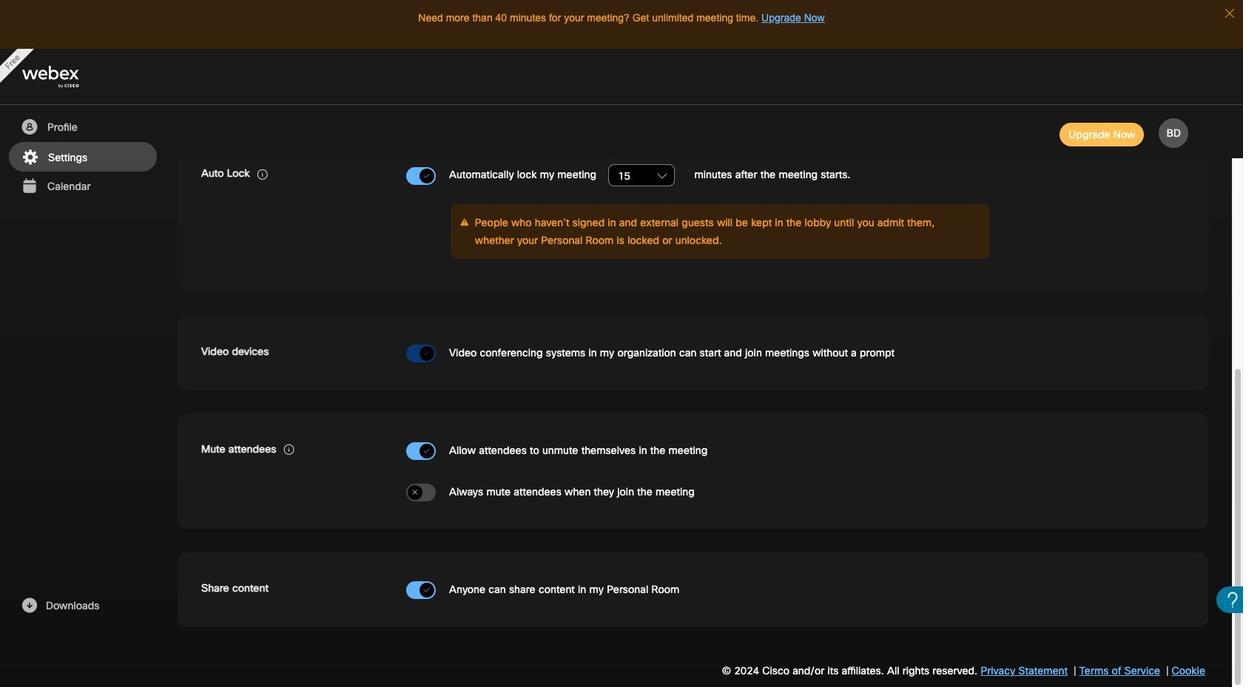 Task type: describe. For each thing, give the bounding box(es) containing it.
settings element
[[0, 0, 1243, 687]]

mds settings_filled image
[[21, 149, 39, 166]]

mds content download_filled image
[[20, 597, 38, 615]]

2 mds check_bold image from the top
[[423, 349, 431, 359]]

mds people circle_filled image
[[20, 118, 38, 136]]

mds check_bold image
[[423, 447, 431, 457]]

mds meetings_filled image
[[20, 178, 38, 195]]



Task type: locate. For each thing, give the bounding box(es) containing it.
mds check_bold image
[[423, 171, 431, 181], [423, 349, 431, 359], [423, 586, 431, 596]]

1 vertical spatial mds check_bold image
[[423, 349, 431, 359]]

0 vertical spatial mds check_bold image
[[423, 171, 431, 181]]

banner
[[0, 49, 1243, 105]]

mds cancel_bold image
[[411, 488, 419, 498]]

2 vertical spatial mds check_bold image
[[423, 586, 431, 596]]

1 mds check_bold image from the top
[[423, 171, 431, 181]]

3 mds check_bold image from the top
[[423, 586, 431, 596]]

cisco webex image
[[22, 66, 111, 88]]



Task type: vqa. For each thing, say whether or not it's contained in the screenshot.
"AUDIO CONNECTION OPTIONS" region
no



